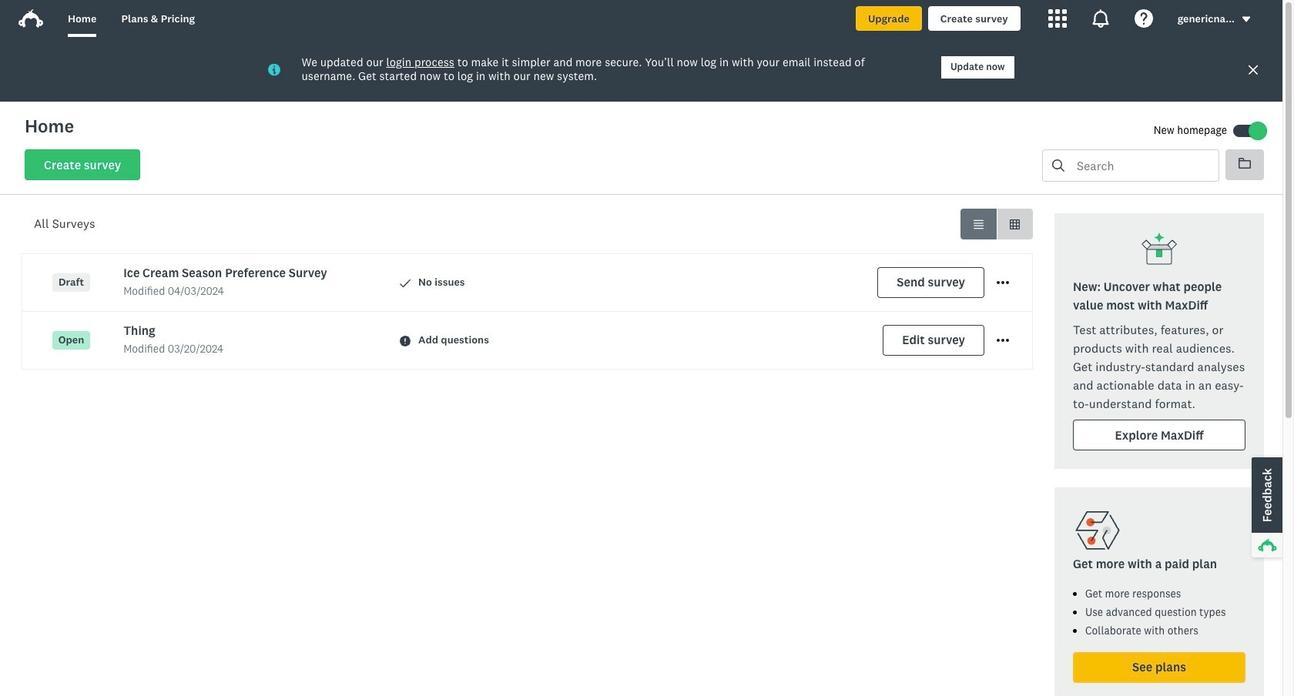 Task type: vqa. For each thing, say whether or not it's contained in the screenshot.
PRODUCTS ICON
yes



Task type: describe. For each thing, give the bounding box(es) containing it.
x image
[[1248, 63, 1260, 76]]

1 brand logo image from the top
[[18, 6, 43, 31]]

open menu image for warning image at left
[[997, 339, 1009, 342]]

Search text field
[[1065, 150, 1219, 181]]

2 open menu image from the top
[[997, 335, 1009, 347]]

2 brand logo image from the top
[[18, 9, 43, 28]]

open menu image
[[997, 277, 1009, 289]]



Task type: locate. For each thing, give the bounding box(es) containing it.
2 folders image from the top
[[1239, 158, 1251, 169]]

1 folders image from the top
[[1239, 157, 1251, 170]]

open menu image for the no issues icon
[[997, 281, 1009, 285]]

no issues image
[[400, 278, 411, 289]]

warning image
[[400, 336, 411, 346]]

search image
[[1053, 160, 1065, 172], [1053, 160, 1065, 172]]

help icon image
[[1135, 9, 1153, 28]]

notification center icon image
[[1092, 9, 1110, 28]]

max diff icon image
[[1141, 232, 1178, 269]]

1 open menu image from the top
[[997, 281, 1009, 285]]

folders image
[[1239, 157, 1251, 170], [1239, 158, 1251, 169]]

products icon image
[[1048, 9, 1067, 28], [1048, 9, 1067, 28]]

open menu image
[[997, 281, 1009, 285], [997, 335, 1009, 347], [997, 339, 1009, 342]]

dropdown arrow icon image
[[1241, 14, 1252, 25], [1243, 17, 1251, 22]]

group
[[961, 209, 1033, 240]]

response based pricing icon image
[[1073, 506, 1123, 556]]

3 open menu image from the top
[[997, 339, 1009, 342]]

brand logo image
[[18, 6, 43, 31], [18, 9, 43, 28]]



